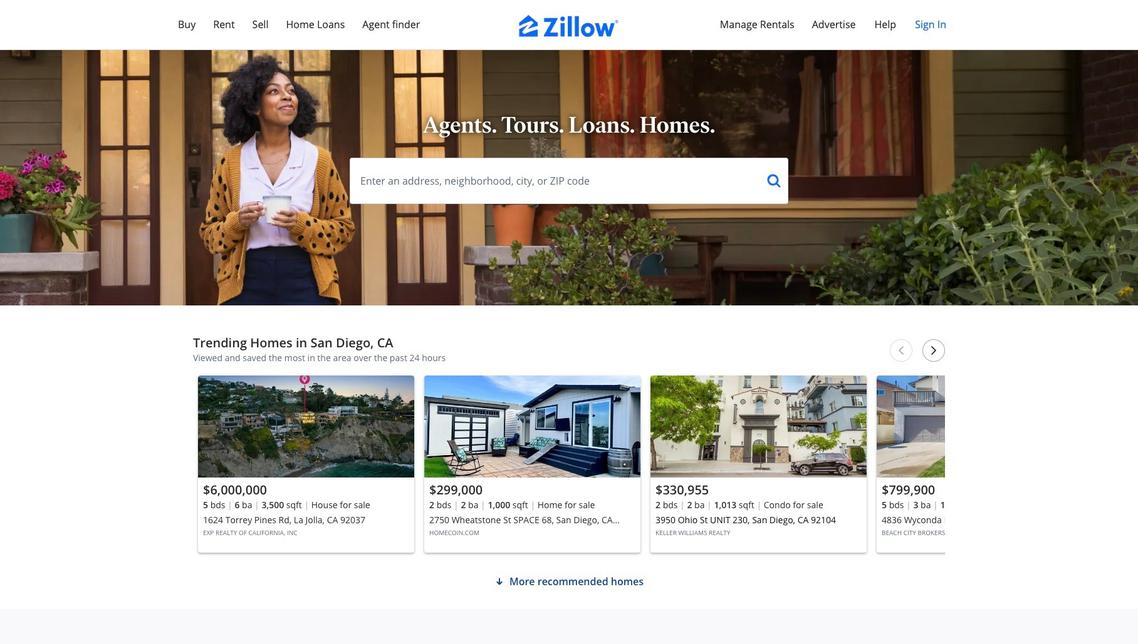 Task type: locate. For each thing, give the bounding box(es) containing it.
2750 wheatstone st space 68, san diego, ca 92111 element
[[424, 376, 641, 553]]

list
[[193, 371, 1093, 565]]

4836 wyconda ln, san diego, ca 92113 element
[[877, 376, 1093, 553]]

2 group from the left
[[424, 376, 641, 553]]

group
[[198, 376, 414, 553], [424, 376, 641, 553], [651, 376, 867, 553], [877, 376, 1093, 553]]

4 group from the left
[[877, 376, 1093, 553]]

1 group from the left
[[198, 376, 414, 553]]

1624 torrey pines rd, la jolla, ca 92037 element
[[198, 376, 414, 553]]



Task type: describe. For each thing, give the bounding box(es) containing it.
more recommended homes image
[[494, 577, 504, 587]]

3950 ohio st unit 230, san diego, ca 92104 image
[[651, 376, 867, 478]]

home recommendations carousel element
[[193, 336, 1093, 565]]

main navigation
[[0, 0, 1138, 207]]

3950 ohio st unit 230, san diego, ca 92104 element
[[651, 376, 867, 553]]

2750 wheatstone st space 68, san diego, ca 92111 image
[[424, 376, 641, 478]]

1624 torrey pines rd, la jolla, ca 92037 image
[[198, 376, 414, 478]]

zillow logo image
[[519, 15, 619, 37]]

4836 wyconda ln, san diego, ca 92113 image
[[877, 376, 1093, 478]]

3 group from the left
[[651, 376, 867, 553]]



Task type: vqa. For each thing, say whether or not it's contained in the screenshot.
House associated with $1,249,000
no



